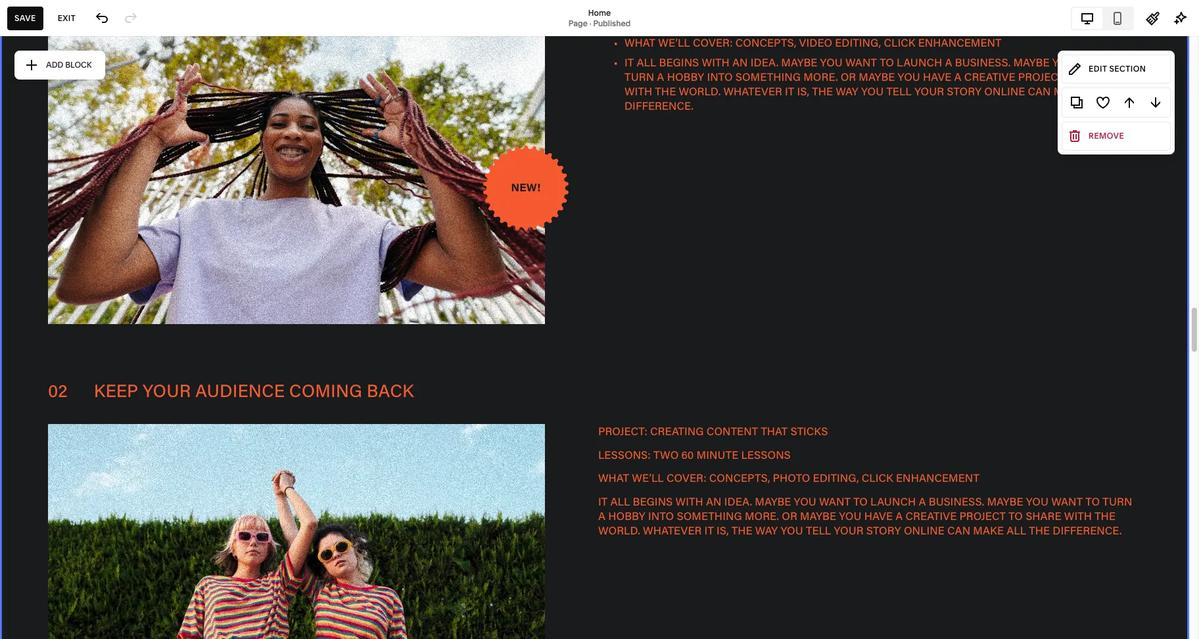 Task type: locate. For each thing, give the bounding box(es) containing it.
toolbar
[[1062, 87, 1171, 118]]

james.peterson1902@gmail.com
[[52, 605, 173, 615]]

marketing link
[[22, 128, 146, 144]]

james peterson james.peterson1902@gmail.com
[[52, 594, 173, 615]]

home page · published
[[569, 8, 631, 28]]

page
[[569, 18, 588, 28]]

tab list
[[1073, 8, 1133, 29]]

scheduling
[[22, 200, 78, 213]]

published
[[594, 18, 631, 28]]

asset
[[22, 504, 50, 517]]

exit
[[58, 13, 76, 23]]

asset library link
[[22, 503, 146, 519]]

analytics link
[[22, 176, 146, 191]]

add block
[[46, 60, 92, 70]]

website
[[22, 82, 63, 95]]

exit button
[[50, 6, 83, 30]]

selling link
[[22, 105, 146, 120]]

add block button
[[17, 53, 102, 77]]

peterson
[[79, 594, 112, 604]]

home
[[589, 8, 611, 17]]

james
[[52, 594, 77, 604]]

block
[[65, 60, 92, 70]]



Task type: describe. For each thing, give the bounding box(es) containing it.
save button
[[7, 6, 43, 30]]

edit
[[1089, 64, 1108, 74]]

move section down image
[[1149, 95, 1164, 110]]

contacts link
[[22, 152, 146, 168]]

edit section button
[[1062, 55, 1171, 84]]

marketing
[[22, 129, 73, 142]]

library
[[53, 504, 88, 517]]

move section up image
[[1123, 95, 1137, 110]]

contacts
[[22, 153, 67, 166]]

save
[[14, 13, 36, 23]]

settings
[[22, 528, 63, 541]]

settings link
[[22, 527, 146, 543]]

edit section
[[1089, 64, 1147, 74]]

selling
[[22, 105, 56, 118]]

add
[[46, 60, 63, 70]]

duplicate section image
[[1070, 95, 1085, 110]]

section
[[1110, 64, 1147, 74]]

remove button
[[1062, 122, 1171, 151]]

remove
[[1089, 131, 1125, 141]]

website link
[[22, 81, 146, 97]]

scheduling link
[[22, 199, 146, 215]]

·
[[590, 18, 592, 28]]

asset library
[[22, 504, 88, 517]]

save section image
[[1096, 95, 1111, 110]]

analytics
[[22, 176, 68, 189]]



Task type: vqa. For each thing, say whether or not it's contained in the screenshot.
Marketing
yes



